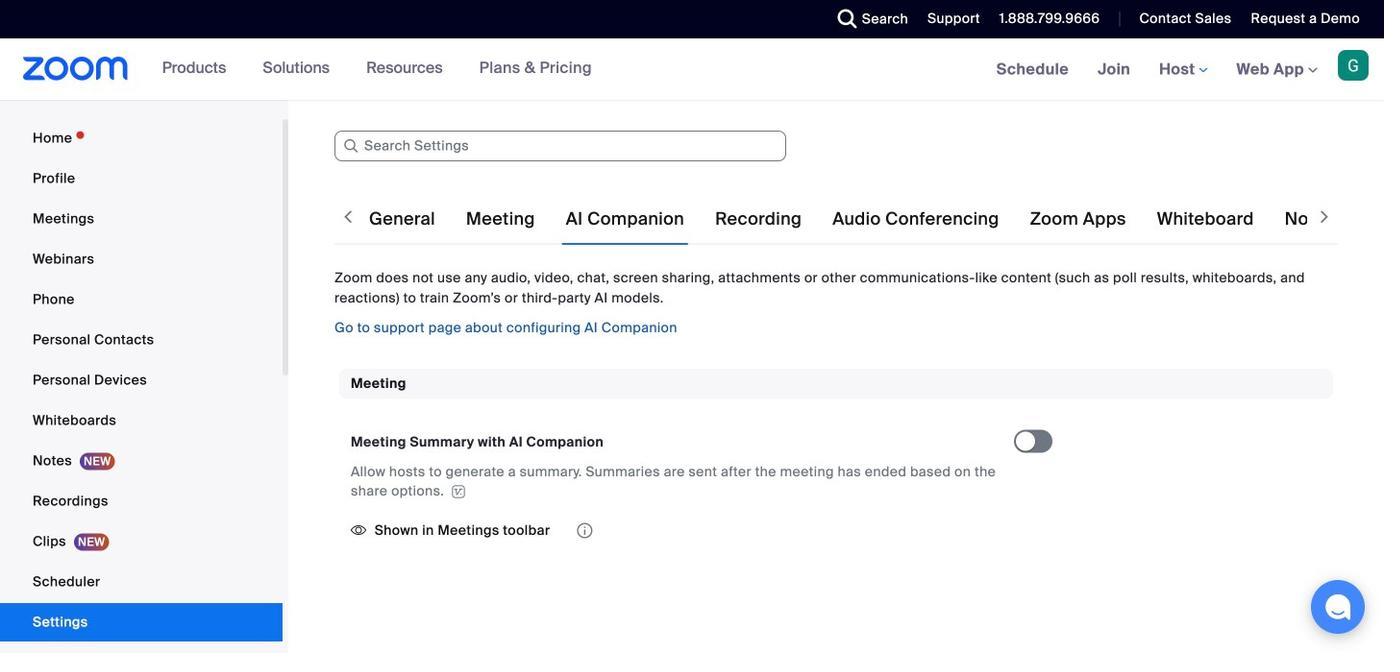 Task type: vqa. For each thing, say whether or not it's contained in the screenshot.
Add Whiteboard image
no



Task type: locate. For each thing, give the bounding box(es) containing it.
application
[[351, 463, 997, 501], [351, 517, 1014, 546]]

learn more about shown in meetings toolbar image
[[575, 524, 595, 538]]

open chat image
[[1325, 594, 1352, 621]]

1 application from the top
[[351, 463, 997, 501]]

meeting element
[[339, 369, 1334, 569]]

zoom logo image
[[23, 57, 128, 81]]

tabs of my account settings page tab list
[[365, 192, 1385, 246]]

meetings navigation
[[982, 38, 1385, 101]]

support version for meeting summary with ai companion image
[[449, 486, 468, 499]]

banner
[[0, 38, 1385, 101]]

0 vertical spatial application
[[351, 463, 997, 501]]

1 vertical spatial application
[[351, 517, 1014, 546]]



Task type: describe. For each thing, give the bounding box(es) containing it.
2 application from the top
[[351, 517, 1014, 546]]

scroll right image
[[1315, 208, 1335, 227]]

Search Settings text field
[[335, 131, 786, 162]]

personal menu menu
[[0, 119, 283, 654]]

product information navigation
[[148, 38, 607, 100]]

profile picture image
[[1338, 50, 1369, 81]]

scroll left image
[[338, 208, 358, 227]]



